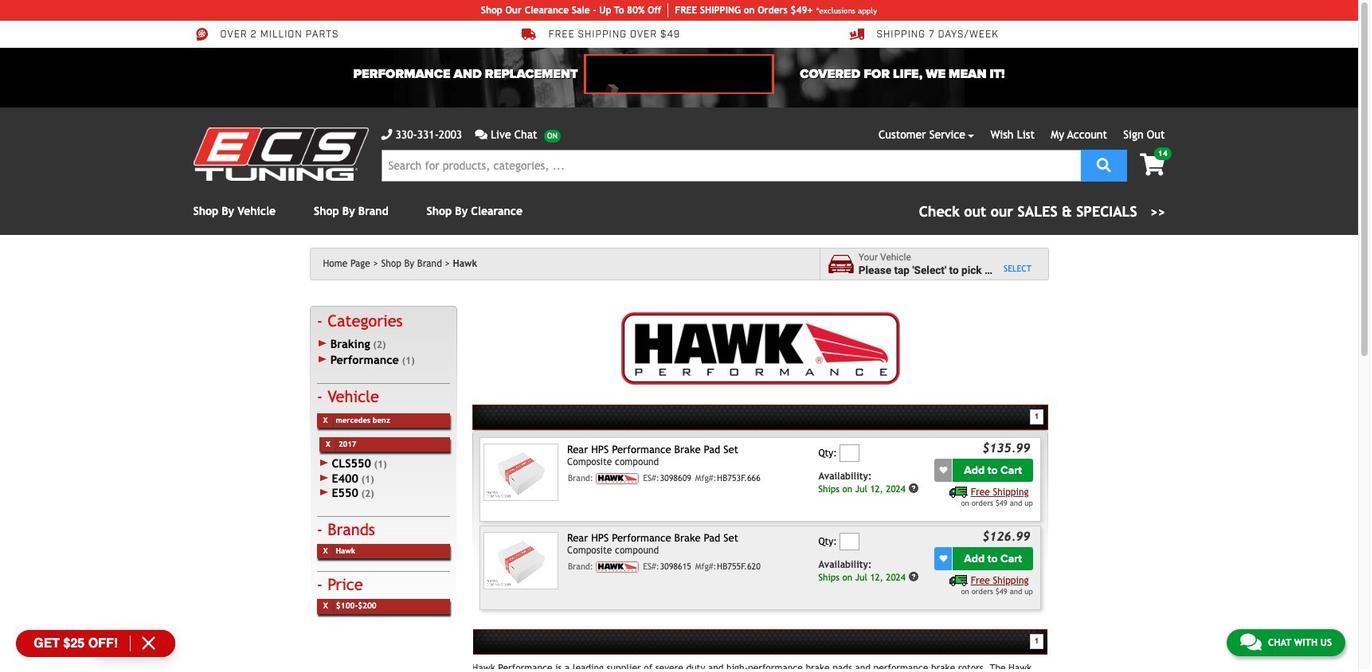Task type: describe. For each thing, give the bounding box(es) containing it.
hawk - corporate logo image for question sign image on the right bottom of page
[[596, 562, 639, 573]]

item is in your wishlist image
[[940, 466, 948, 474]]

question sign image
[[908, 571, 920, 582]]

question sign image
[[908, 482, 920, 493]]

comments image
[[475, 129, 487, 140]]

ecs tuning image
[[193, 127, 368, 181]]

free shipping image for the add to wish list 'icon'
[[950, 575, 968, 587]]

hawk - corporate logo image for question sign icon
[[596, 473, 639, 485]]

Search text field
[[381, 150, 1081, 182]]



Task type: vqa. For each thing, say whether or not it's contained in the screenshot.
'Entry!!!'
no



Task type: locate. For each thing, give the bounding box(es) containing it.
1 vertical spatial hawk - corporate logo image
[[596, 562, 639, 573]]

shopping cart image
[[1140, 154, 1165, 176]]

phone image
[[381, 129, 392, 140]]

search image
[[1097, 157, 1111, 172]]

2 free shipping image from the top
[[950, 575, 968, 587]]

1 hawk - corporate logo image from the top
[[596, 473, 639, 485]]

free shipping image for 'item is in your wishlist' icon
[[950, 487, 968, 498]]

None text field
[[840, 445, 860, 462]]

add to wish list image
[[940, 554, 948, 562]]

2 hawk - corporate logo image from the top
[[596, 562, 639, 573]]

lifetime replacement program banner image
[[584, 54, 774, 94]]

1 vertical spatial free shipping image
[[950, 575, 968, 587]]

free shipping image right question sign image on the right bottom of page
[[950, 575, 968, 587]]

0 vertical spatial hawk - corporate logo image
[[596, 473, 639, 485]]

1 free shipping image from the top
[[950, 487, 968, 498]]

0 vertical spatial free shipping image
[[950, 487, 968, 498]]

None text field
[[840, 533, 860, 551]]

free shipping image
[[950, 487, 968, 498], [950, 575, 968, 587]]

free shipping image right question sign icon
[[950, 487, 968, 498]]

hawk - corporate logo image
[[596, 473, 639, 485], [596, 562, 639, 573]]



